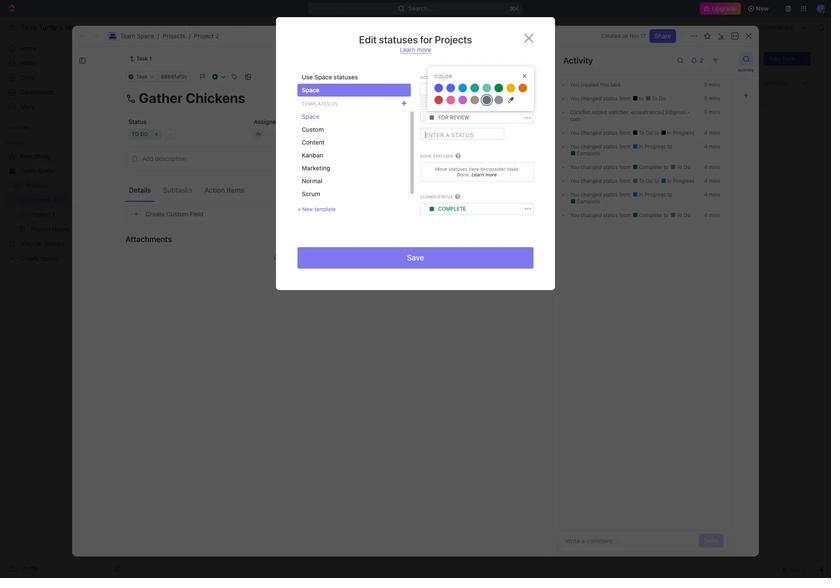 Task type: vqa. For each thing, say whether or not it's contained in the screenshot.


Task type: describe. For each thing, give the bounding box(es) containing it.
0 vertical spatial 1
[[149, 55, 152, 62]]

task
[[611, 82, 621, 88]]

created
[[602, 33, 621, 39]]

share for rightmost share button
[[728, 24, 745, 31]]

com
[[570, 109, 690, 122]]

5 for added watcher:
[[705, 109, 708, 116]]

4 4 from the top
[[705, 178, 708, 184]]

team space link for user group icon on the left top of page
[[21, 164, 123, 178]]

more inside edit statuses for projects learn more
[[417, 46, 432, 53]]

1 you from the top
[[570, 82, 580, 88]]

0 horizontal spatial statuses
[[334, 73, 358, 81]]

space down use at the top of page
[[302, 86, 320, 94]]

6 changed status from from the top
[[580, 192, 633, 198]]

for review
[[439, 114, 470, 121]]

3 from from the top
[[620, 143, 631, 150]]

projects inside edit statuses for projects learn more
[[435, 34, 472, 46]]

8 you from the top
[[570, 212, 580, 219]]

0 horizontal spatial task 1 link
[[126, 54, 155, 64]]

dashboards
[[21, 88, 54, 96]]

list link
[[191, 77, 203, 89]]

assigned to
[[254, 118, 287, 125]]

added watcher:
[[591, 109, 631, 116]]

activity inside task sidebar navigation tab list
[[738, 67, 755, 73]]

5 changed from the top
[[581, 178, 602, 184]]

assignees
[[358, 101, 383, 107]]

6 4 from the top
[[705, 212, 708, 219]]

6 mins from the top
[[709, 164, 721, 171]]

2 you from the top
[[570, 95, 580, 102]]

eloisefrancis23@gmail.
[[631, 109, 690, 116]]

1 horizontal spatial task 1
[[173, 149, 191, 157]]

dropdown menu image
[[430, 116, 434, 120]]

customize button
[[747, 77, 791, 89]]

1 horizontal spatial learn
[[472, 172, 484, 178]]

edit statuses for projects dialog
[[276, 17, 555, 290]]

use space statuses
[[302, 73, 358, 81]]

task down team space, , "element"
[[137, 55, 148, 62]]

automations
[[758, 24, 794, 31]]

1 5 from the top
[[705, 82, 708, 88]]

action items button
[[201, 182, 248, 198]]

7 changed status from from the top
[[580, 212, 633, 219]]

1 horizontal spatial share button
[[723, 21, 750, 34]]

projects inside sidebar navigation
[[26, 182, 48, 189]]

3 mins from the top
[[709, 109, 721, 116]]

task down description
[[173, 164, 186, 172]]

tasks
[[507, 166, 519, 172]]

1 vertical spatial task 1 link
[[171, 147, 298, 159]]

team space inside sidebar navigation
[[21, 167, 55, 174]]

5 mins for changed status from
[[705, 95, 721, 102]]

clickbot
[[570, 109, 591, 116]]

for
[[439, 114, 449, 121]]

2 4 mins from the top
[[705, 143, 721, 150]]

create custom field button
[[126, 206, 495, 223]]

upgrade
[[712, 5, 737, 12]]

1 inside button
[[201, 165, 204, 171]]

details
[[129, 186, 151, 194]]

task sidebar content section
[[553, 47, 733, 557]]

edit
[[359, 34, 377, 46]]

space down edit task name text box
[[302, 113, 320, 120]]

board
[[160, 79, 177, 87]]

1 from from the top
[[620, 95, 631, 102]]

send button
[[699, 534, 724, 548]]

home link
[[3, 42, 125, 55]]

5 4 mins from the top
[[705, 192, 721, 198]]

table
[[261, 79, 276, 87]]

favorites
[[7, 125, 30, 131]]

space right use at the top of page
[[315, 73, 332, 81]]

add inside add description button
[[142, 155, 153, 162]]

1 button
[[193, 164, 205, 172]]

template
[[315, 206, 336, 213]]

description
[[155, 155, 186, 162]]

tree inside sidebar navigation
[[3, 149, 125, 265]]

search button
[[684, 77, 718, 89]]

gantt link
[[290, 77, 308, 89]]

0 horizontal spatial project 2
[[149, 51, 200, 65]]

Edit task name text field
[[126, 90, 495, 106]]

1 mins from the top
[[709, 82, 721, 88]]

assignees button
[[347, 99, 387, 109]]

+
[[298, 206, 301, 213]]

field
[[190, 210, 204, 218]]

projects link inside tree
[[26, 179, 101, 192]]

automations button
[[754, 21, 798, 34]]

docs
[[21, 74, 35, 81]]

6 changed from the top
[[581, 192, 602, 198]]

hide button
[[442, 99, 461, 109]]

6 status from the top
[[603, 192, 618, 198]]

to inside move statuses here to consider tasks done.
[[481, 166, 485, 172]]

do inside edit statuses for projects dialog
[[447, 86, 455, 93]]

calendar link
[[217, 77, 245, 89]]

1 vertical spatial add task button
[[220, 119, 257, 130]]

drop your files here to
[[274, 255, 328, 261]]

4 4 mins from the top
[[705, 178, 721, 184]]

team space, , element
[[136, 24, 143, 31]]

attachments
[[126, 235, 172, 244]]

0 horizontal spatial share button
[[650, 29, 677, 43]]

team space / projects / project 2
[[120, 32, 219, 40]]

inbox
[[21, 59, 36, 67]]

user group image
[[109, 34, 116, 39]]

2 mins from the top
[[709, 95, 721, 102]]

1 4 mins from the top
[[705, 130, 721, 136]]

customize
[[759, 79, 789, 87]]

favorites button
[[3, 123, 33, 133]]

done.
[[457, 172, 471, 178]]

8686faf0v
[[161, 73, 187, 80]]

added
[[592, 109, 607, 116]]

2 changed from the top
[[581, 130, 602, 136]]

4 changed from the top
[[581, 164, 602, 171]]

your
[[287, 255, 298, 261]]

files
[[300, 255, 310, 261]]

attachments button
[[126, 229, 495, 250]]

custom inside edit statuses for projects dialog
[[302, 126, 324, 133]]

eloisefrancis23@gmail. com
[[570, 109, 690, 122]]

home
[[21, 45, 37, 52]]

1 5 mins from the top
[[705, 82, 721, 88]]

normal
[[302, 177, 323, 185]]

1 horizontal spatial 1
[[188, 149, 191, 157]]

5 from from the top
[[620, 178, 631, 184]]

on
[[623, 33, 629, 39]]

list
[[193, 79, 203, 87]]

new inside edit statuses for projects dialog
[[302, 206, 313, 213]]

scrum
[[302, 190, 320, 198]]

nov
[[630, 33, 640, 39]]

0 vertical spatial team
[[144, 24, 159, 31]]

6 from from the top
[[620, 192, 631, 198]]

gantt
[[292, 79, 308, 87]]

1 vertical spatial here
[[311, 255, 322, 261]]

status
[[128, 118, 147, 125]]

docs link
[[3, 71, 125, 85]]

1 horizontal spatial learn more link
[[471, 172, 497, 178]]

8 mins from the top
[[709, 192, 721, 198]]

Enter a status text field
[[425, 128, 500, 140]]



Task type: locate. For each thing, give the bounding box(es) containing it.
0 horizontal spatial task 1
[[137, 55, 152, 62]]

4 mins
[[705, 130, 721, 136], [705, 143, 721, 150], [705, 164, 721, 171], [705, 178, 721, 184], [705, 192, 721, 198], [705, 212, 721, 219]]

1 status from the top
[[603, 95, 618, 102]]

0 horizontal spatial add
[[142, 155, 153, 162]]

statuses for move
[[449, 166, 468, 172]]

task 1 link down team space, , "element"
[[126, 54, 155, 64]]

0 horizontal spatial add task
[[231, 121, 254, 128]]

7 mins from the top
[[709, 178, 721, 184]]

progress inside edit statuses for projects dialog
[[445, 100, 473, 107]]

2 4 from the top
[[705, 143, 708, 150]]

details button
[[126, 182, 154, 198]]

1 vertical spatial learn more link
[[471, 172, 497, 178]]

created on nov 17
[[602, 33, 646, 39]]

table link
[[259, 77, 276, 89]]

team space
[[144, 24, 178, 31], [21, 167, 55, 174]]

user group image
[[9, 168, 15, 174]]

0 horizontal spatial team
[[21, 167, 36, 174]]

new
[[757, 5, 769, 12], [302, 206, 313, 213]]

1 vertical spatial statuses
[[334, 73, 358, 81]]

color
[[435, 73, 453, 79]]

new button
[[745, 2, 775, 15]]

0 vertical spatial add
[[770, 55, 781, 62]]

0 horizontal spatial team space
[[21, 167, 55, 174]]

1 vertical spatial add task
[[231, 121, 254, 128]]

project 2 link
[[226, 22, 265, 33], [194, 32, 219, 40]]

0 horizontal spatial learn more link
[[400, 46, 432, 54]]

to do inside edit statuses for projects dialog
[[439, 86, 455, 93]]

consider
[[487, 166, 506, 172]]

statuses
[[379, 34, 418, 46], [334, 73, 358, 81], [449, 166, 468, 172]]

4 from from the top
[[620, 164, 631, 171]]

1 vertical spatial 5 mins
[[705, 95, 721, 102]]

statuses left the for
[[379, 34, 418, 46]]

statuses for edit
[[379, 34, 418, 46]]

learn
[[400, 46, 416, 53], [472, 172, 484, 178]]

0 horizontal spatial project
[[149, 51, 188, 65]]

do
[[447, 86, 455, 93], [659, 95, 666, 102], [646, 130, 653, 136], [684, 164, 691, 171], [646, 178, 653, 184], [168, 203, 176, 210], [684, 212, 691, 219]]

subtasks button
[[160, 182, 196, 198]]

add left description
[[142, 155, 153, 162]]

0 vertical spatial new
[[757, 5, 769, 12]]

create custom field
[[146, 210, 204, 218]]

1
[[149, 55, 152, 62], [188, 149, 191, 157], [201, 165, 204, 171]]

2 vertical spatial statuses
[[449, 166, 468, 172]]

statuses inside edit statuses for projects learn more
[[379, 34, 418, 46]]

0 horizontal spatial activity
[[564, 55, 593, 65]]

0 vertical spatial 5
[[705, 82, 708, 88]]

0 vertical spatial statuses
[[379, 34, 418, 46]]

space up team space / projects / project 2
[[161, 24, 178, 31]]

0 vertical spatial custom
[[302, 126, 324, 133]]

⌘k
[[510, 5, 520, 12]]

marketing
[[302, 165, 331, 172]]

task up the customize
[[783, 55, 796, 62]]

1 vertical spatial 5
[[705, 95, 708, 102]]

add task up the customize
[[770, 55, 796, 62]]

0 vertical spatial 5 mins
[[705, 82, 721, 88]]

add task left assigned
[[231, 121, 254, 128]]

0 vertical spatial learn
[[400, 46, 416, 53]]

2 from from the top
[[620, 130, 631, 136]]

2 horizontal spatial add
[[770, 55, 781, 62]]

0 horizontal spatial 1
[[149, 55, 152, 62]]

sidebar navigation
[[0, 17, 128, 579]]

more down consider on the top
[[486, 172, 497, 178]]

complete
[[576, 150, 600, 157], [638, 164, 664, 171], [576, 198, 600, 205], [638, 212, 664, 219]]

2 vertical spatial 1
[[201, 165, 204, 171]]

this
[[601, 82, 610, 88]]

board link
[[159, 77, 177, 89]]

invite
[[22, 565, 37, 572]]

0 horizontal spatial new
[[302, 206, 313, 213]]

3 status from the top
[[603, 143, 618, 150]]

team space up team space / projects / project 2
[[144, 24, 178, 31]]

1 vertical spatial team space
[[21, 167, 55, 174]]

1 vertical spatial custom
[[166, 210, 188, 218]]

7 status from the top
[[603, 212, 618, 219]]

task 2
[[173, 164, 191, 172]]

spaces
[[7, 139, 25, 146]]

add task button down "calendar" link
[[220, 119, 257, 130]]

3 5 from the top
[[705, 109, 708, 116]]

share button down upgrade
[[723, 21, 750, 34]]

1 4 from the top
[[705, 130, 708, 136]]

statuses up done.
[[449, 166, 468, 172]]

team inside sidebar navigation
[[21, 167, 36, 174]]

share button right 17
[[650, 29, 677, 43]]

tree
[[3, 149, 125, 265]]

task 1 link up items
[[171, 147, 298, 159]]

2 changed status from from the top
[[580, 130, 633, 136]]

created
[[581, 82, 599, 88]]

2 vertical spatial 5
[[705, 109, 708, 116]]

team right user group image
[[120, 32, 135, 40]]

1 vertical spatial learn
[[472, 172, 484, 178]]

you
[[570, 82, 580, 88], [570, 95, 580, 102], [570, 130, 580, 136], [570, 143, 580, 150], [570, 164, 580, 171], [570, 178, 580, 184], [570, 192, 580, 198], [570, 212, 580, 219]]

from
[[620, 95, 631, 102], [620, 130, 631, 136], [620, 143, 631, 150], [620, 164, 631, 171], [620, 178, 631, 184], [620, 192, 631, 198], [620, 212, 631, 219]]

2 horizontal spatial project
[[237, 24, 257, 31]]

4 mins from the top
[[709, 130, 721, 136]]

search...
[[409, 5, 433, 12]]

0 vertical spatial project
[[237, 24, 257, 31]]

add
[[770, 55, 781, 62], [231, 121, 241, 128], [142, 155, 153, 162]]

0 horizontal spatial learn
[[400, 46, 416, 53]]

drop
[[274, 255, 286, 261]]

add task button
[[764, 52, 801, 66], [220, 119, 257, 130]]

6 4 mins from the top
[[705, 212, 721, 219]]

3 changed from the top
[[581, 143, 602, 150]]

items
[[227, 186, 245, 194]]

5 4 from the top
[[705, 192, 708, 198]]

0 vertical spatial task 1 link
[[126, 54, 155, 64]]

7 you from the top
[[570, 192, 580, 198]]

dashboards link
[[3, 85, 125, 99]]

add task button up the customize
[[764, 52, 801, 66]]

subtasks
[[163, 186, 193, 194]]

team space right user group icon on the left top of page
[[21, 167, 55, 174]]

1 horizontal spatial team
[[120, 32, 135, 40]]

learn more link down the for
[[400, 46, 432, 54]]

+ new template
[[298, 206, 336, 213]]

5 changed status from from the top
[[580, 178, 633, 184]]

1 horizontal spatial more
[[486, 172, 497, 178]]

upgrade link
[[700, 3, 741, 15]]

1 horizontal spatial team space
[[144, 24, 178, 31]]

1 right task 2
[[201, 165, 204, 171]]

1 horizontal spatial here
[[469, 166, 479, 172]]

1 changed status from from the top
[[580, 95, 633, 102]]

0 vertical spatial add task
[[770, 55, 796, 62]]

2 5 mins from the top
[[705, 95, 721, 102]]

0 horizontal spatial add task button
[[220, 119, 257, 130]]

task 1
[[137, 55, 152, 62], [173, 149, 191, 157]]

5 mins for added watcher:
[[705, 109, 721, 116]]

space right user group icon on the left top of page
[[37, 167, 55, 174]]

space down team space, , "element"
[[137, 32, 154, 40]]

task 1 up task 2
[[173, 149, 191, 157]]

2 horizontal spatial team
[[144, 24, 159, 31]]

1 horizontal spatial add task button
[[764, 52, 801, 66]]

team space link for user group image
[[120, 32, 154, 40]]

move statuses here to consider tasks done.
[[435, 166, 519, 178]]

for
[[420, 34, 433, 46]]

space inside sidebar navigation
[[37, 167, 55, 174]]

learn more link down consider on the top
[[471, 172, 497, 178]]

4 you from the top
[[570, 143, 580, 150]]

to
[[439, 86, 446, 93], [639, 95, 646, 102], [652, 95, 658, 102], [281, 118, 287, 125], [639, 130, 645, 136], [655, 130, 661, 136], [668, 143, 673, 150], [664, 164, 670, 171], [677, 164, 683, 171], [481, 166, 485, 172], [639, 178, 645, 184], [655, 178, 661, 184], [668, 192, 673, 198], [159, 203, 167, 210], [664, 212, 670, 219], [677, 212, 683, 219], [323, 255, 328, 261]]

task 1 down team space, , "element"
[[137, 55, 152, 62]]

2 horizontal spatial 1
[[201, 165, 204, 171]]

1 up task 2
[[188, 149, 191, 157]]

here
[[469, 166, 479, 172], [311, 255, 322, 261]]

hide right search
[[730, 79, 743, 87]]

activity up created
[[564, 55, 593, 65]]

1 vertical spatial 1
[[188, 149, 191, 157]]

in progress inside edit statuses for projects dialog
[[439, 100, 473, 107]]

0 horizontal spatial custom
[[166, 210, 188, 218]]

activity inside task sidebar content section
[[564, 55, 593, 65]]

you created this task
[[570, 82, 621, 88]]

0 vertical spatial add task button
[[764, 52, 801, 66]]

0 vertical spatial more
[[417, 46, 432, 53]]

1 horizontal spatial add task
[[770, 55, 796, 62]]

1 vertical spatial share
[[655, 32, 671, 40]]

1 horizontal spatial project 2 link
[[226, 22, 265, 33]]

0 vertical spatial here
[[469, 166, 479, 172]]

statuses up the "assignees" button
[[334, 73, 358, 81]]

4 status from the top
[[603, 164, 618, 171]]

task
[[783, 55, 796, 62], [137, 55, 148, 62], [242, 121, 254, 128], [173, 149, 186, 157], [173, 164, 186, 172]]

/
[[182, 24, 184, 31], [223, 24, 225, 31], [158, 32, 159, 40], [189, 32, 191, 40]]

here up learn more
[[469, 166, 479, 172]]

2 status from the top
[[603, 130, 618, 136]]

activity up hide dropdown button
[[738, 67, 755, 73]]

0 vertical spatial project 2
[[237, 24, 262, 31]]

custom up the content
[[302, 126, 324, 133]]

create
[[146, 210, 165, 218]]

8686faf0v button
[[157, 72, 191, 82]]

1 horizontal spatial share
[[728, 24, 745, 31]]

0 horizontal spatial share
[[655, 32, 671, 40]]

0 horizontal spatial project 2 link
[[194, 32, 219, 40]]

review
[[450, 114, 470, 121]]

0 horizontal spatial here
[[311, 255, 322, 261]]

4
[[705, 130, 708, 136], [705, 143, 708, 150], [705, 164, 708, 171], [705, 178, 708, 184], [705, 192, 708, 198], [705, 212, 708, 219]]

17
[[641, 33, 646, 39]]

1 horizontal spatial add
[[231, 121, 241, 128]]

content
[[302, 139, 325, 146]]

task up task 2
[[173, 149, 186, 157]]

complete
[[439, 206, 466, 212]]

project 2
[[237, 24, 262, 31], [149, 51, 200, 65]]

in progress
[[439, 100, 473, 107], [666, 130, 695, 136], [638, 143, 668, 150], [666, 178, 695, 184], [638, 192, 668, 198]]

0 vertical spatial activity
[[564, 55, 593, 65]]

team right team space, , "element"
[[144, 24, 159, 31]]

3 4 mins from the top
[[705, 164, 721, 171]]

1 horizontal spatial task 1 link
[[171, 147, 298, 159]]

9 mins from the top
[[709, 212, 721, 219]]

task left assigned
[[242, 121, 254, 128]]

0 vertical spatial task 1
[[137, 55, 152, 62]]

new right +
[[302, 206, 313, 213]]

learn inside edit statuses for projects learn more
[[400, 46, 416, 53]]

projects
[[196, 24, 219, 31], [163, 32, 185, 40], [435, 34, 472, 46], [26, 182, 48, 189]]

hide inside dropdown button
[[730, 79, 743, 87]]

add left assigned
[[231, 121, 241, 128]]

use
[[302, 73, 313, 81]]

activity
[[564, 55, 593, 65], [738, 67, 755, 73]]

project
[[237, 24, 257, 31], [194, 32, 214, 40], [149, 51, 188, 65]]

calendar
[[219, 79, 245, 87]]

Search tasks... text field
[[725, 98, 811, 110]]

team right user group icon on the left top of page
[[21, 167, 36, 174]]

3 5 mins from the top
[[705, 109, 721, 116]]

1 vertical spatial new
[[302, 206, 313, 213]]

color options list
[[433, 82, 529, 106]]

2 vertical spatial team
[[21, 167, 36, 174]]

statuses inside move statuses here to consider tasks done.
[[449, 166, 468, 172]]

0 vertical spatial hide
[[730, 79, 743, 87]]

5 status from the top
[[603, 178, 618, 184]]

7 changed from the top
[[581, 212, 602, 219]]

6 you from the top
[[570, 178, 580, 184]]

1 vertical spatial hide
[[446, 101, 457, 107]]

2 vertical spatial project
[[149, 51, 188, 65]]

assigned
[[254, 118, 280, 125]]

hide inside button
[[446, 101, 457, 107]]

hide up 'for review'
[[446, 101, 457, 107]]

1 vertical spatial team
[[120, 32, 135, 40]]

3 you from the top
[[570, 130, 580, 136]]

2 horizontal spatial statuses
[[449, 166, 468, 172]]

1 horizontal spatial activity
[[738, 67, 755, 73]]

1 vertical spatial task 1
[[173, 149, 191, 157]]

custom left "field"
[[166, 210, 188, 218]]

progress
[[445, 100, 473, 107], [673, 130, 695, 136], [645, 143, 667, 150], [673, 178, 695, 184], [645, 192, 667, 198]]

share
[[728, 24, 745, 31], [655, 32, 671, 40]]

4 changed status from from the top
[[580, 164, 633, 171]]

new up automations at the right of page
[[757, 5, 769, 12]]

task sidebar navigation tab list
[[737, 52, 756, 102]]

add up the customize
[[770, 55, 781, 62]]

add description button
[[129, 152, 492, 166]]

1 horizontal spatial hide
[[730, 79, 743, 87]]

tree containing team space
[[3, 149, 125, 265]]

new inside "button"
[[757, 5, 769, 12]]

custom inside button
[[166, 210, 188, 218]]

1 vertical spatial more
[[486, 172, 497, 178]]

1 vertical spatial add
[[231, 121, 241, 128]]

5 mins from the top
[[709, 143, 721, 150]]

share for the leftmost share button
[[655, 32, 671, 40]]

1 horizontal spatial statuses
[[379, 34, 418, 46]]

1 horizontal spatial new
[[757, 5, 769, 12]]

0 vertical spatial share
[[728, 24, 745, 31]]

5 for changed status from
[[705, 95, 708, 102]]

3 changed status from from the top
[[580, 143, 633, 150]]

share right 17
[[655, 32, 671, 40]]

1 changed from the top
[[581, 95, 602, 102]]

1 down team space / projects / project 2
[[149, 55, 152, 62]]

1 vertical spatial activity
[[738, 67, 755, 73]]

here inside move statuses here to consider tasks done.
[[469, 166, 479, 172]]

7 from from the top
[[620, 212, 631, 219]]

1 horizontal spatial custom
[[302, 126, 324, 133]]

3 4 from the top
[[705, 164, 708, 171]]

learn more
[[471, 172, 497, 178]]

here right the "files"
[[311, 255, 322, 261]]

2 5 from the top
[[705, 95, 708, 102]]

5 mins
[[705, 82, 721, 88], [705, 95, 721, 102], [705, 109, 721, 116]]

0 horizontal spatial more
[[417, 46, 432, 53]]

0 vertical spatial learn more link
[[400, 46, 432, 54]]

watcher:
[[609, 109, 630, 116]]

1 horizontal spatial project 2
[[237, 24, 262, 31]]

search
[[696, 79, 715, 87]]

1 horizontal spatial project
[[194, 32, 214, 40]]

action items
[[205, 186, 245, 194]]

2 vertical spatial 5 mins
[[705, 109, 721, 116]]

1 vertical spatial project 2
[[149, 51, 200, 65]]

5 you from the top
[[570, 164, 580, 171]]

0 vertical spatial team space
[[144, 24, 178, 31]]

hide button
[[720, 77, 746, 89]]

0 horizontal spatial hide
[[446, 101, 457, 107]]

more down the for
[[417, 46, 432, 53]]

1 vertical spatial project
[[194, 32, 214, 40]]

move
[[435, 166, 448, 172]]

2 vertical spatial add
[[142, 155, 153, 162]]

edit statuses for projects learn more
[[359, 34, 472, 53]]

share down upgrade
[[728, 24, 745, 31]]

in inside edit statuses for projects dialog
[[439, 100, 444, 107]]



